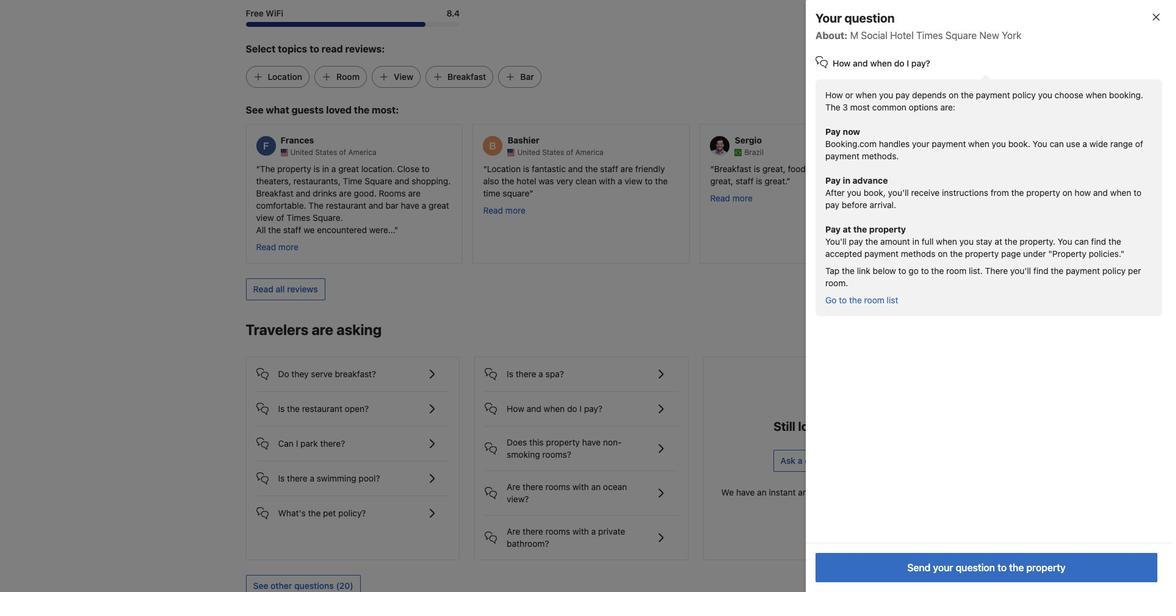 Task type: vqa. For each thing, say whether or not it's contained in the screenshot.
South's advisories
no



Task type: locate. For each thing, give the bounding box(es) containing it.
staff inside " location is fantastic and the staff are friendly also the hotel was very clean with a view to the time square
[[600, 163, 618, 174]]

are up bathroom?
[[507, 526, 521, 537]]

the inside pay in advance after you book, you'll receive instructions from the property on how and when to pay before arrival.
[[1012, 187, 1024, 198]]

receive
[[912, 187, 940, 198]]

1 vertical spatial great
[[429, 200, 449, 211]]

are for are there rooms with an ocean view?
[[507, 482, 521, 492]]

an inside the are there rooms with an ocean view?
[[592, 482, 601, 492]]

you'll inside pay in advance after you book, you'll receive instructions from the property on how and when to pay before arrival.
[[888, 187, 909, 198]]

you inside pay in advance after you book, you'll receive instructions from the property on how and when to pay before arrival.
[[847, 187, 862, 198]]

1 horizontal spatial have
[[582, 437, 601, 447]]

1 horizontal spatial at
[[995, 236, 1003, 247]]

great, up after
[[817, 163, 840, 174]]

1 horizontal spatial america
[[576, 148, 604, 157]]

united states of america for and
[[518, 148, 604, 157]]

0 horizontal spatial view
[[256, 212, 274, 223]]

rooms
[[379, 188, 406, 198]]

with right clean
[[599, 176, 616, 186]]

view?
[[507, 494, 529, 504]]

have
[[401, 200, 420, 211], [582, 437, 601, 447], [737, 487, 755, 498]]

york inside your question about: m social hotel times square new york
[[1002, 30, 1022, 41]]

are inside are there rooms with a private bathroom?
[[507, 526, 521, 537]]

the inside how or when you pay depends on the payment policy you choose when booking. the 3 most common options are:
[[961, 90, 974, 100]]

can inside pay at the property you'll pay the amount in full when you stay at the property. you can find the accepted payment methods on the property page under "property policies."
[[1075, 236, 1089, 247]]

is down methods.
[[876, 163, 882, 174]]

breakfast left bar
[[448, 72, 486, 82]]

reviews:
[[345, 43, 385, 54]]

location up also
[[487, 163, 521, 174]]

united states of america up fantastic at top
[[518, 148, 604, 157]]

pay for pay in advance after you book, you'll receive instructions from the property on how and when to pay before arrival.
[[826, 175, 841, 186]]

are left friendly
[[621, 163, 633, 174]]

read more button down all
[[256, 241, 299, 253]]

in inside the '" the property is in a great location. close to theaters, restaurants, time square and shopping. breakfast and drinks are good. rooms are comfortable. the restaurant and bar have a great view of times square. all the staff we encountered were...'
[[322, 163, 329, 174]]

2 horizontal spatial staff
[[736, 176, 754, 186]]

0 vertical spatial square
[[946, 30, 977, 41]]

0 vertical spatial room
[[947, 266, 967, 276]]

0 vertical spatial breakfast
[[448, 72, 486, 82]]

a right use
[[1083, 139, 1088, 149]]

of down the comfortable.
[[276, 212, 284, 223]]

you'll
[[826, 236, 847, 247]]

0 horizontal spatial you'll
[[888, 187, 909, 198]]

1 states from the left
[[315, 148, 337, 157]]

find
[[1092, 236, 1107, 247], [1034, 266, 1049, 276]]

0 horizontal spatial breakfast
[[256, 188, 294, 198]]

1 horizontal spatial questions
[[861, 487, 899, 498]]

staff inside " breakfast is great, food is great, location is great, staff is great.
[[736, 176, 754, 186]]

from
[[991, 187, 1009, 198]]

read more down all
[[256, 242, 299, 252]]

asking
[[337, 321, 382, 338]]

2 united states of america from the left
[[518, 148, 604, 157]]

0 horizontal spatial question
[[805, 455, 840, 466]]

0 horizontal spatial read more button
[[256, 241, 299, 253]]

i up the does this property have non- smoking rooms? button
[[580, 403, 582, 414]]

property
[[277, 163, 311, 174], [1027, 187, 1061, 198], [870, 224, 906, 235], [965, 249, 999, 259], [546, 437, 580, 447], [1027, 562, 1066, 573]]

pay left now
[[826, 126, 841, 137]]

0 horizontal spatial room
[[865, 295, 885, 305]]

pay up you'll
[[826, 224, 841, 235]]

1 vertical spatial policy
[[1103, 266, 1126, 276]]

question for ask a question
[[805, 455, 840, 466]]

0 vertical spatial find
[[1092, 236, 1107, 247]]

the
[[961, 90, 974, 100], [354, 105, 370, 115], [585, 163, 598, 174], [502, 176, 514, 186], [655, 176, 668, 186], [1012, 187, 1024, 198], [854, 224, 867, 235], [268, 225, 281, 235], [866, 236, 878, 247], [1005, 236, 1018, 247], [1109, 236, 1122, 247], [950, 249, 963, 259], [842, 266, 855, 276], [932, 266, 944, 276], [1051, 266, 1064, 276], [849, 295, 862, 305], [287, 403, 300, 414], [308, 508, 321, 518], [1010, 562, 1024, 573]]

ask a question
[[781, 455, 840, 466]]

0 horizontal spatial "
[[395, 225, 398, 235]]

are down time at top left
[[339, 188, 352, 198]]

on inside pay at the property you'll pay the amount in full when you stay at the property. you can find the accepted payment methods on the property page under "property policies."
[[938, 249, 948, 259]]

amount
[[881, 236, 911, 247]]

2 vertical spatial more
[[278, 242, 299, 252]]

at right stay
[[995, 236, 1003, 247]]

2 horizontal spatial on
[[1063, 187, 1073, 198]]

instant
[[769, 487, 796, 498]]

is left spa?
[[507, 369, 514, 379]]

0 vertical spatial "
[[787, 176, 791, 186]]

0 vertical spatial location
[[268, 72, 302, 82]]

pay for pay at the property you'll pay the amount in full when you stay at the property. you can find the accepted payment methods on the property page under "property policies."
[[826, 224, 841, 235]]

room
[[337, 72, 360, 82]]

1 america from the left
[[348, 148, 377, 157]]

more for " breakfast is great, food is great, location is great, staff is great.
[[733, 193, 753, 203]]

free wifi 8.4 meter
[[246, 22, 460, 27]]

are up view?
[[507, 482, 521, 492]]

per
[[1129, 266, 1142, 276]]

find inside tap the link below to go to the room list. there you'll find the payment policy per room.
[[1034, 266, 1049, 276]]

there up bathroom?
[[523, 526, 543, 537]]

1 horizontal spatial pay?
[[912, 58, 931, 68]]

1 vertical spatial "
[[530, 188, 534, 198]]

there
[[516, 369, 536, 379], [287, 473, 308, 483], [523, 482, 543, 492], [523, 526, 543, 537]]

free
[[246, 8, 264, 18]]

2 vertical spatial pay
[[826, 224, 841, 235]]

rooms for bathroom?
[[546, 526, 570, 537]]

you up common
[[879, 90, 894, 100]]

1 horizontal spatial pay
[[849, 236, 863, 247]]

0 vertical spatial i
[[907, 58, 910, 68]]

are
[[507, 482, 521, 492], [507, 526, 521, 537]]

united states of america for in
[[290, 148, 377, 157]]

1 vertical spatial do
[[567, 403, 577, 414]]

1 vertical spatial can
[[1075, 236, 1089, 247]]

looking?
[[798, 419, 847, 433]]

in down location
[[843, 175, 851, 186]]

and down restaurants,
[[296, 188, 311, 198]]

are for are there rooms with a private bathroom?
[[507, 526, 521, 537]]

2 horizontal spatial more
[[733, 193, 753, 203]]

pay up accepted
[[849, 236, 863, 247]]

rooms for view?
[[546, 482, 570, 492]]

2 vertical spatial in
[[913, 236, 920, 247]]

there inside the are there rooms with an ocean view?
[[523, 482, 543, 492]]

property inside the '" the property is in a great location. close to theaters, restaurants, time square and shopping. breakfast and drinks are good. rooms are comfortable. the restaurant and bar have a great view of times square. all the staff we encountered were...'
[[277, 163, 311, 174]]

0 vertical spatial question
[[845, 11, 895, 25]]

1 horizontal spatial "
[[483, 163, 487, 174]]

" inside the '" the property is in a great location. close to theaters, restaurants, time square and shopping. breakfast and drinks are good. rooms are comfortable. the restaurant and bar have a great view of times square. all the staff we encountered were...'
[[256, 163, 260, 174]]

see other questions (20) button
[[246, 575, 361, 592]]

1 pay from the top
[[826, 126, 841, 137]]

how up does
[[507, 403, 525, 414]]

pay up after
[[826, 175, 841, 186]]

pay up common
[[896, 90, 910, 100]]

there up what's
[[287, 473, 308, 483]]

view up all
[[256, 212, 274, 223]]

pay inside pay in advance after you book, you'll receive instructions from the property on how and when to pay before arrival.
[[826, 175, 841, 186]]

there inside button
[[287, 473, 308, 483]]

pay inside pay at the property you'll pay the amount in full when you stay at the property. you can find the accepted payment methods on the property page under "property policies."
[[826, 224, 841, 235]]

at up you'll
[[843, 224, 852, 235]]

your right handles
[[913, 139, 930, 149]]

the
[[826, 102, 841, 112], [260, 163, 275, 174], [309, 200, 324, 211]]

when inside pay in advance after you book, you'll receive instructions from the property on how and when to pay before arrival.
[[1111, 187, 1132, 198]]

your
[[913, 139, 930, 149], [933, 562, 954, 573]]

2 united from the left
[[518, 148, 540, 157]]

have right bar
[[401, 200, 420, 211]]

payment
[[976, 90, 1011, 100], [932, 139, 966, 149], [826, 151, 860, 161], [865, 249, 899, 259], [1066, 266, 1101, 276]]

an
[[592, 482, 601, 492], [757, 487, 767, 498]]

payment inside how or when you pay depends on the payment policy you choose when booking. the 3 most common options are:
[[976, 90, 1011, 100]]

at
[[843, 224, 852, 235], [995, 236, 1003, 247]]

can up "property
[[1075, 236, 1089, 247]]

0 vertical spatial read more
[[711, 193, 753, 203]]

the left 3
[[826, 102, 841, 112]]

staff
[[600, 163, 618, 174], [736, 176, 754, 186], [283, 225, 301, 235]]

booking.
[[1110, 90, 1144, 100]]

breakfast?
[[335, 369, 376, 379]]

more down square
[[506, 205, 526, 215]]

there up view?
[[523, 482, 543, 492]]

how or when you pay depends on the payment policy you choose when booking. the 3 most common options are:
[[826, 90, 1146, 112]]

are:
[[941, 102, 956, 112]]

1 united states of america from the left
[[290, 148, 377, 157]]

you up before
[[847, 187, 862, 198]]

0 vertical spatial great
[[338, 163, 359, 174]]

most right 3
[[851, 102, 870, 112]]

1 horizontal spatial an
[[757, 487, 767, 498]]

do down the hotel
[[895, 58, 905, 68]]

how
[[1075, 187, 1091, 198]]

2 vertical spatial question
[[956, 562, 996, 573]]

have right we
[[737, 487, 755, 498]]

there inside are there rooms with a private bathroom?
[[523, 526, 543, 537]]

times right the hotel
[[917, 30, 943, 41]]

0 horizontal spatial policy
[[1013, 90, 1036, 100]]

book.
[[1009, 139, 1031, 149]]

i inside can i park there? button
[[296, 438, 298, 449]]

when right the 'or'
[[856, 90, 877, 100]]

how and when do i pay?
[[833, 58, 931, 68], [507, 403, 603, 414]]

clean
[[576, 176, 597, 186]]

2 horizontal spatial read more button
[[711, 192, 753, 204]]

in left full
[[913, 236, 920, 247]]

2 " from the left
[[483, 163, 487, 174]]

2 horizontal spatial "
[[711, 163, 714, 174]]

arrival.
[[870, 200, 897, 210]]

pay inside pay in advance after you book, you'll receive instructions from the property on how and when to pay before arrival.
[[826, 200, 840, 210]]

pay inside how or when you pay depends on the payment policy you choose when booking. the 3 most common options are:
[[896, 90, 910, 100]]

rooms down 'rooms?'
[[546, 482, 570, 492]]

do up the does this property have non- smoking rooms? button
[[567, 403, 577, 414]]

and inside how and when do i pay? button
[[527, 403, 542, 414]]

is up restaurants,
[[314, 163, 320, 174]]

" for " the property is in a great location. close to theaters, restaurants, time square and shopping. breakfast and drinks are good. rooms are comfortable. the restaurant and bar have a great view of times square. all the staff we encountered were...
[[256, 163, 260, 174]]

0 horizontal spatial york
[[902, 9, 918, 18]]

is down do
[[278, 403, 285, 414]]

are inside the are there rooms with an ocean view?
[[507, 482, 521, 492]]

1 horizontal spatial do
[[895, 58, 905, 68]]

1 are from the top
[[507, 482, 521, 492]]

how inside how and when do i pay? button
[[507, 403, 525, 414]]

1 horizontal spatial you'll
[[1011, 266, 1032, 276]]

2 vertical spatial with
[[573, 526, 589, 537]]

a right ask in the right of the page
[[798, 455, 803, 466]]

1 vertical spatial pay
[[826, 175, 841, 186]]

2 horizontal spatial the
[[826, 102, 841, 112]]

breakfast down theaters,
[[256, 188, 294, 198]]

2 vertical spatial how
[[507, 403, 525, 414]]

0 horizontal spatial "
[[256, 163, 260, 174]]

america for great
[[348, 148, 377, 157]]

great.
[[765, 176, 787, 186]]

0 horizontal spatial the
[[260, 163, 275, 174]]

1 vertical spatial location
[[487, 163, 521, 174]]

all
[[276, 284, 285, 294]]

1 horizontal spatial breakfast
[[448, 72, 486, 82]]

0 vertical spatial with
[[599, 176, 616, 186]]

send
[[908, 562, 931, 573]]

1 horizontal spatial in
[[843, 175, 851, 186]]

3 pay from the top
[[826, 224, 841, 235]]

methods
[[901, 249, 936, 259]]

0 horizontal spatial you
[[1033, 139, 1048, 149]]

" for " breakfast is great, food is great, location is great, staff is great.
[[711, 163, 714, 174]]

1 horizontal spatial read more button
[[483, 204, 526, 217]]

1 vertical spatial on
[[1063, 187, 1073, 198]]

0 vertical spatial york
[[902, 9, 918, 18]]

1 vertical spatial how and when do i pay?
[[507, 403, 603, 414]]

go to the room list
[[826, 295, 899, 305]]

how and when do i pay? inside 'your question' dialog
[[833, 58, 931, 68]]

2 vertical spatial i
[[296, 438, 298, 449]]

policy?
[[338, 508, 366, 518]]

" for was
[[530, 188, 534, 198]]

" for great.
[[787, 176, 791, 186]]

a left private at the right bottom of page
[[592, 526, 596, 537]]

0 horizontal spatial square
[[365, 176, 393, 186]]

great, left great.
[[711, 176, 734, 186]]

pay inside pay at the property you'll pay the amount in full when you stay at the property. you can find the accepted payment methods on the property page under "property policies."
[[849, 236, 863, 247]]

0 vertical spatial your
[[913, 139, 930, 149]]

1 vertical spatial you'll
[[1011, 266, 1032, 276]]

you right book.
[[1033, 139, 1048, 149]]

what
[[266, 105, 289, 115]]

i inside how and when do i pay? button
[[580, 403, 582, 414]]

still looking?
[[774, 419, 847, 433]]

pay at the property you'll pay the amount in full when you stay at the property. you can find the accepted payment methods on the property page under "property policies."
[[826, 224, 1125, 259]]

most:
[[372, 105, 399, 115]]

1 horizontal spatial how and when do i pay?
[[833, 58, 931, 68]]

0 horizontal spatial location
[[268, 72, 302, 82]]

" for " location is fantastic and the staff are friendly also the hotel was very clean with a view to the time square
[[483, 163, 487, 174]]

1 vertical spatial restaurant
[[302, 403, 343, 414]]

2 horizontal spatial question
[[956, 562, 996, 573]]

read
[[711, 193, 731, 203], [483, 205, 503, 215], [256, 242, 276, 252], [253, 284, 274, 294]]

0 horizontal spatial on
[[938, 249, 948, 259]]

you'll down page
[[1011, 266, 1032, 276]]

more down the comfortable.
[[278, 242, 299, 252]]

1 united from the left
[[290, 148, 313, 157]]

1 horizontal spatial find
[[1092, 236, 1107, 247]]

serve
[[311, 369, 333, 379]]

a
[[1083, 139, 1088, 149], [332, 163, 336, 174], [618, 176, 623, 186], [422, 200, 427, 211], [539, 369, 543, 379], [798, 455, 803, 466], [310, 473, 315, 483], [592, 526, 596, 537]]

pay for pay now booking.com handles your payment when you book. you can use a wide range of payment methods.
[[826, 126, 841, 137]]

2 states from the left
[[542, 148, 564, 157]]

0 vertical spatial how
[[833, 58, 851, 68]]

and up clean
[[568, 163, 583, 174]]

pay in advance after you book, you'll receive instructions from the property on how and when to pay before arrival.
[[826, 175, 1144, 210]]

a inside " location is fantastic and the staff are friendly also the hotel was very clean with a view to the time square
[[618, 176, 623, 186]]

1 horizontal spatial new
[[980, 30, 1000, 41]]

when inside pay at the property you'll pay the amount in full when you stay at the property. you can find the accepted payment methods on the property page under "property policies."
[[936, 236, 958, 247]]

1 horizontal spatial on
[[949, 90, 959, 100]]

does
[[507, 437, 527, 447]]

were...
[[369, 225, 395, 235]]

pay inside pay now booking.com handles your payment when you book. you can use a wide range of payment methods.
[[826, 126, 841, 137]]

find up policies."
[[1092, 236, 1107, 247]]

0 horizontal spatial pay?
[[584, 403, 603, 414]]

do they serve breakfast?
[[278, 369, 376, 379]]

are left asking
[[312, 321, 334, 338]]

and down m
[[853, 58, 868, 68]]

score
[[852, 9, 871, 18]]

1 horizontal spatial location
[[487, 163, 521, 174]]

times inside the '" the property is in a great location. close to theaters, restaurants, time square and shopping. breakfast and drinks are good. rooms are comfortable. the restaurant and bar have a great view of times square. all the staff we encountered were...'
[[287, 212, 310, 223]]

policy down policies."
[[1103, 266, 1126, 276]]

states up restaurants,
[[315, 148, 337, 157]]

question up answer
[[805, 455, 840, 466]]

the down the drinks
[[309, 200, 324, 211]]

room inside go to the room list button
[[865, 295, 885, 305]]

2 america from the left
[[576, 148, 604, 157]]

property inside pay in advance after you book, you'll receive instructions from the property on how and when to pay before arrival.
[[1027, 187, 1061, 198]]

2 pay from the top
[[826, 175, 841, 186]]

free wifi
[[246, 8, 283, 18]]

payment up pay now booking.com handles your payment when you book. you can use a wide range of payment methods.
[[976, 90, 1011, 100]]

1 horizontal spatial united states of america
[[518, 148, 604, 157]]

fantastic
[[532, 163, 566, 174]]

read more button for breakfast is great, food is great, location is great, staff is great.
[[711, 192, 753, 204]]

read more button down brazil icon
[[711, 192, 753, 204]]

1 vertical spatial times
[[287, 212, 310, 223]]

ask a question button
[[774, 450, 847, 472]]

and up this
[[527, 403, 542, 414]]

breakfast inside the '" the property is in a great location. close to theaters, restaurants, time square and shopping. breakfast and drinks are good. rooms are comfortable. the restaurant and bar have a great view of times square. all the staff we encountered were...'
[[256, 188, 294, 198]]

on right methods
[[938, 249, 948, 259]]

you inside pay now booking.com handles your payment when you book. you can use a wide range of payment methods.
[[992, 139, 1006, 149]]

of right range
[[1136, 139, 1144, 149]]

on left how
[[1063, 187, 1073, 198]]

how and when do i pay? down social
[[833, 58, 931, 68]]

read more down square
[[483, 205, 526, 215]]

2 vertical spatial the
[[309, 200, 324, 211]]

1 vertical spatial read more
[[483, 205, 526, 215]]

1 horizontal spatial read more
[[483, 205, 526, 215]]

you'll inside tap the link below to go to the room list. there you'll find the payment policy per room.
[[1011, 266, 1032, 276]]

what's the pet policy? button
[[256, 496, 450, 521]]

united states of america
[[290, 148, 377, 157], [518, 148, 604, 157]]

2 vertical spatial breakfast
[[256, 188, 294, 198]]

on
[[949, 90, 959, 100], [1063, 187, 1073, 198], [938, 249, 948, 259]]

new
[[885, 9, 900, 18], [980, 30, 1000, 41]]

breakfast down brazil icon
[[714, 163, 752, 174]]

how left the 'or'
[[826, 90, 843, 100]]

1 vertical spatial have
[[582, 437, 601, 447]]

0 vertical spatial pay?
[[912, 58, 931, 68]]

find down under
[[1034, 266, 1049, 276]]

there left spa?
[[516, 369, 536, 379]]

" down food
[[787, 176, 791, 186]]

after
[[826, 187, 845, 198]]

0 vertical spatial most
[[851, 102, 870, 112]]

is for is there a swimming pool?
[[278, 473, 285, 483]]

with inside are there rooms with a private bathroom?
[[573, 526, 589, 537]]

your inside pay now booking.com handles your payment when you book. you can use a wide range of payment methods.
[[913, 139, 930, 149]]

pay now booking.com handles your payment when you book. you can use a wide range of payment methods.
[[826, 126, 1146, 161]]

do inside button
[[567, 403, 577, 414]]

united for is
[[518, 148, 540, 157]]

rooms inside are there rooms with a private bathroom?
[[546, 526, 570, 537]]

property inside does this property have non- smoking rooms?
[[546, 437, 580, 447]]

view inside the '" the property is in a great location. close to theaters, restaurants, time square and shopping. breakfast and drinks are good. rooms are comfortable. the restaurant and bar have a great view of times square. all the staff we encountered were...'
[[256, 212, 274, 223]]

of inside the '" the property is in a great location. close to theaters, restaurants, time square and shopping. breakfast and drinks are good. rooms are comfortable. the restaurant and bar have a great view of times square. all the staff we encountered were...'
[[276, 212, 284, 223]]

1 vertical spatial with
[[573, 482, 589, 492]]

1 vertical spatial staff
[[736, 176, 754, 186]]

are inside " location is fantastic and the staff are friendly also the hotel was very clean with a view to the time square
[[621, 163, 633, 174]]

encountered
[[317, 225, 367, 235]]

0 horizontal spatial how and when do i pay?
[[507, 403, 603, 414]]

are there rooms with a private bathroom?
[[507, 526, 626, 549]]

0 horizontal spatial have
[[401, 200, 420, 211]]

2 vertical spatial pay
[[849, 236, 863, 247]]

your right send
[[933, 562, 954, 573]]

more for " location is fantastic and the staff are friendly also the hotel was very clean with a view to the time square
[[506, 205, 526, 215]]

staff left friendly
[[600, 163, 618, 174]]

read
[[322, 43, 343, 54]]

an left instant
[[757, 487, 767, 498]]

how and when do i pay? down spa?
[[507, 403, 603, 414]]

1 rooms from the top
[[546, 482, 570, 492]]

0 vertical spatial you
[[1033, 139, 1048, 149]]

see left other
[[253, 581, 268, 591]]

with for an
[[573, 482, 589, 492]]

when
[[871, 58, 892, 68], [856, 90, 877, 100], [1086, 90, 1107, 100], [969, 139, 990, 149], [1111, 187, 1132, 198], [936, 236, 958, 247], [544, 403, 565, 414]]

1 vertical spatial most
[[839, 487, 859, 498]]

there for are there rooms with a private bathroom?
[[523, 526, 543, 537]]

1 vertical spatial see
[[253, 581, 268, 591]]

in
[[322, 163, 329, 174], [843, 175, 851, 186], [913, 236, 920, 247]]

square down location.
[[365, 176, 393, 186]]

this is a carousel with rotating slides. it displays featured reviews of the property. use the next and previous buttons to navigate. region
[[236, 119, 927, 269]]

with for a
[[573, 526, 589, 537]]

" for time
[[395, 225, 398, 235]]

square
[[503, 188, 530, 198]]

0 horizontal spatial read more
[[256, 242, 299, 252]]

1 vertical spatial your
[[933, 562, 954, 573]]

great, up great.
[[763, 163, 786, 174]]

to inside " location is fantastic and the staff are friendly also the hotel was very clean with a view to the time square
[[645, 176, 653, 186]]

i down the hotel
[[907, 58, 910, 68]]

go
[[826, 295, 837, 305]]

2 are from the top
[[507, 526, 521, 537]]

question inside your question about: m social hotel times square new york
[[845, 11, 895, 25]]

see other questions (20)
[[253, 581, 353, 591]]

united states of america image
[[281, 149, 288, 156]]

link
[[857, 266, 871, 276]]

there for is there a spa?
[[516, 369, 536, 379]]

2 horizontal spatial breakfast
[[714, 163, 752, 174]]

and left bar
[[369, 200, 383, 211]]

have inside the '" the property is in a great location. close to theaters, restaurants, time square and shopping. breakfast and drinks are good. rooms are comfortable. the restaurant and bar have a great view of times square. all the staff we encountered were...'
[[401, 200, 420, 211]]

" down hotel
[[530, 188, 534, 198]]

0 vertical spatial pay
[[826, 126, 841, 137]]

read all reviews
[[253, 284, 318, 294]]

with left ocean
[[573, 482, 589, 492]]

2 rooms from the top
[[546, 526, 570, 537]]

united for property
[[290, 148, 313, 157]]

location.
[[361, 163, 395, 174]]

a left spa?
[[539, 369, 543, 379]]

3 " from the left
[[711, 163, 714, 174]]

restaurant
[[326, 200, 366, 211], [302, 403, 343, 414]]

is down brazil
[[754, 163, 761, 174]]

location down topics at the left
[[268, 72, 302, 82]]

1 " from the left
[[256, 163, 260, 174]]

1 horizontal spatial great
[[429, 200, 449, 211]]

read for " location is fantastic and the staff are friendly also the hotel was very clean with a view to the time square
[[483, 205, 503, 215]]

sergio
[[735, 135, 762, 145]]

pay? up the does this property have non- smoking rooms? button
[[584, 403, 603, 414]]

is up hotel
[[523, 163, 530, 174]]

and right how
[[1094, 187, 1108, 198]]

question
[[845, 11, 895, 25], [805, 455, 840, 466], [956, 562, 996, 573]]

payment down "property
[[1066, 266, 1101, 276]]

ocean
[[603, 482, 627, 492]]

see inside button
[[253, 581, 268, 591]]

america up location.
[[348, 148, 377, 157]]

payment down are:
[[932, 139, 966, 149]]

and inside " location is fantastic and the staff are friendly also the hotel was very clean with a view to the time square
[[568, 163, 583, 174]]

pay down after
[[826, 200, 840, 210]]

0 vertical spatial have
[[401, 200, 420, 211]]

and
[[853, 58, 868, 68], [568, 163, 583, 174], [395, 176, 410, 186], [1094, 187, 1108, 198], [296, 188, 311, 198], [369, 200, 383, 211], [527, 403, 542, 414]]

i right can
[[296, 438, 298, 449]]

1 horizontal spatial question
[[845, 11, 895, 25]]

you
[[879, 90, 894, 100], [1039, 90, 1053, 100], [992, 139, 1006, 149], [847, 187, 862, 198], [960, 236, 974, 247]]

" inside " location is fantastic and the staff are friendly also the hotel was very clean with a view to the time square
[[483, 163, 487, 174]]



Task type: describe. For each thing, give the bounding box(es) containing it.
comfortable.
[[256, 200, 306, 211]]

select topics to read reviews:
[[246, 43, 385, 54]]

do inside 'your question' dialog
[[895, 58, 905, 68]]

is for is there a spa?
[[507, 369, 514, 379]]

do
[[278, 369, 289, 379]]

a inside pay now booking.com handles your payment when you book. you can use a wide range of payment methods.
[[1083, 139, 1088, 149]]

pet
[[323, 508, 336, 518]]

read more for " breakfast is great, food is great, location is great, staff is great.
[[711, 193, 753, 203]]

question for send your question to the property
[[956, 562, 996, 573]]

0 vertical spatial questions
[[861, 487, 899, 498]]

restaurant inside button
[[302, 403, 343, 414]]

a inside button
[[310, 473, 315, 483]]

location inside " location is fantastic and the staff are friendly also the hotel was very clean with a view to the time square
[[487, 163, 521, 174]]

list
[[887, 295, 899, 305]]

america for staff
[[576, 148, 604, 157]]

room inside tap the link below to go to the room list. there you'll find the payment policy per room.
[[947, 266, 967, 276]]

view
[[394, 72, 414, 82]]

is right food
[[808, 163, 815, 174]]

in inside pay in advance after you book, you'll receive instructions from the property on how and when to pay before arrival.
[[843, 175, 851, 186]]

when inside pay now booking.com handles your payment when you book. you can use a wide range of payment methods.
[[969, 139, 990, 149]]

the inside "button"
[[308, 508, 321, 518]]

below
[[873, 266, 896, 276]]

is for is the restaurant open?
[[278, 403, 285, 414]]

is left great.
[[756, 176, 763, 186]]

tap the link below to go to the room list. there you'll find the payment policy per room.
[[826, 266, 1144, 288]]

bar
[[386, 200, 399, 211]]

of inside pay now booking.com handles your payment when you book. you can use a wide range of payment methods.
[[1136, 139, 1144, 149]]

2 horizontal spatial have
[[737, 487, 755, 498]]

see for see other questions (20)
[[253, 581, 268, 591]]

restaurants,
[[294, 176, 341, 186]]

questions inside button
[[294, 581, 334, 591]]

of up very
[[566, 148, 573, 157]]

handles
[[879, 139, 910, 149]]

to inside the '" the property is in a great location. close to theaters, restaurants, time square and shopping. breakfast and drinks are good. rooms are comfortable. the restaurant and bar have a great view of times square. all the staff we encountered were...'
[[422, 163, 430, 174]]

depends
[[913, 90, 947, 100]]

states for bashier
[[542, 148, 564, 157]]

food
[[788, 163, 806, 174]]

there for is there a swimming pool?
[[287, 473, 308, 483]]

are there rooms with an ocean view?
[[507, 482, 627, 504]]

policies."
[[1089, 249, 1125, 259]]

on inside pay in advance after you book, you'll receive instructions from the property on how and when to pay before arrival.
[[1063, 187, 1073, 198]]

bashier
[[508, 135, 540, 145]]

(20)
[[336, 581, 353, 591]]

read more button for location is fantastic and the staff are friendly also the hotel was very clean with a view to the time square
[[483, 204, 526, 217]]

property inside button
[[1027, 562, 1066, 573]]

hotel
[[517, 176, 537, 186]]

0 vertical spatial at
[[843, 224, 852, 235]]

0 horizontal spatial new
[[885, 9, 900, 18]]

staff inside the '" the property is in a great location. close to theaters, restaurants, time square and shopping. breakfast and drinks are good. rooms are comfortable. the restaurant and bar have a great view of times square. all the staff we encountered were...'
[[283, 225, 301, 235]]

the inside the '" the property is in a great location. close to theaters, restaurants, time square and shopping. breakfast and drinks are good. rooms are comfortable. the restaurant and bar have a great view of times square. all the staff we encountered were...'
[[268, 225, 281, 235]]

pay? inside how and when do i pay? button
[[584, 403, 603, 414]]

payment down booking.com
[[826, 151, 860, 161]]

are down shopping.
[[408, 188, 421, 198]]

when down social
[[871, 58, 892, 68]]

does this property have non- smoking rooms? button
[[485, 427, 678, 461]]

frances
[[281, 135, 314, 145]]

ask
[[781, 455, 796, 466]]

topics
[[278, 43, 307, 54]]

with inside " location is fantastic and the staff are friendly also the hotel was very clean with a view to the time square
[[599, 176, 616, 186]]

pay? inside 'your question' dialog
[[912, 58, 931, 68]]

your question dialog
[[787, 0, 1173, 592]]

find inside pay at the property you'll pay the amount in full when you stay at the property. you can find the accepted payment methods on the property page under "property policies."
[[1092, 236, 1107, 247]]

how inside how or when you pay depends on the payment policy you choose when booking. the 3 most common options are:
[[826, 90, 843, 100]]

is there a spa?
[[507, 369, 564, 379]]

book,
[[864, 187, 886, 198]]

is inside " location is fantastic and the staff are friendly also the hotel was very clean with a view to the time square
[[523, 163, 530, 174]]

use
[[1067, 139, 1081, 149]]

and down "close"
[[395, 176, 410, 186]]

view inside " location is fantastic and the staff are friendly also the hotel was very clean with a view to the time square
[[625, 176, 643, 186]]

still
[[774, 419, 796, 433]]

methods.
[[862, 151, 899, 161]]

travelers
[[246, 321, 309, 338]]

they
[[292, 369, 309, 379]]

1 vertical spatial the
[[260, 163, 275, 174]]

bar
[[521, 72, 534, 82]]

read more for " location is fantastic and the staff are friendly also the hotel was very clean with a view to the time square
[[483, 205, 526, 215]]

your
[[816, 11, 842, 25]]

send your question to the property button
[[816, 553, 1158, 583]]

policy inside how or when you pay depends on the payment policy you choose when booking. the 3 most common options are:
[[1013, 90, 1036, 100]]

was
[[539, 176, 554, 186]]

rooms?
[[543, 449, 572, 460]]

for
[[873, 9, 883, 18]]

or
[[846, 90, 854, 100]]

more for " the property is in a great location. close to theaters, restaurants, time square and shopping. breakfast and drinks are good. rooms are comfortable. the restaurant and bar have a great view of times square. all the staff we encountered were...
[[278, 242, 299, 252]]

breakfast inside " breakfast is great, food is great, location is great, staff is great.
[[714, 163, 752, 174]]

can i park there? button
[[256, 427, 450, 451]]

what's
[[278, 508, 306, 518]]

we
[[722, 487, 734, 498]]

tap
[[826, 266, 840, 276]]

your question about: m social hotel times square new york
[[816, 11, 1022, 41]]

now
[[843, 126, 861, 137]]

the inside how or when you pay depends on the payment policy you choose when booking. the 3 most common options are:
[[826, 102, 841, 112]]

a down shopping.
[[422, 200, 427, 211]]

your inside button
[[933, 562, 954, 573]]

there?
[[320, 438, 345, 449]]

time
[[343, 176, 362, 186]]

very
[[557, 176, 573, 186]]

payment inside tap the link below to go to the room list. there you'll find the payment policy per room.
[[1066, 266, 1101, 276]]

read more button for the property is in a great location. close to theaters, restaurants, time square and shopping. breakfast and drinks are good. rooms are comfortable. the restaurant and bar have a great view of times square. all the staff we encountered were...
[[256, 241, 299, 253]]

is the restaurant open?
[[278, 403, 369, 414]]

square inside the '" the property is in a great location. close to theaters, restaurants, time square and shopping. breakfast and drinks are good. rooms are comfortable. the restaurant and bar have a great view of times square. all the staff we encountered were...'
[[365, 176, 393, 186]]

you inside pay at the property you'll pay the amount in full when you stay at the property. you can find the accepted payment methods on the property page under "property policies."
[[960, 236, 974, 247]]

brazil image
[[735, 149, 742, 156]]

close
[[397, 163, 420, 174]]

wide
[[1090, 139, 1108, 149]]

friendly
[[636, 163, 665, 174]]

go to the room list button
[[826, 294, 899, 307]]

square inside your question about: m social hotel times square new york
[[946, 30, 977, 41]]

read for " the property is in a great location. close to theaters, restaurants, time square and shopping. breakfast and drinks are good. rooms are comfortable. the restaurant and bar have a great view of times square. all the staff we encountered were...
[[256, 242, 276, 252]]

answer
[[798, 487, 826, 498]]

1 horizontal spatial great,
[[763, 163, 786, 174]]

read more for " the property is in a great location. close to theaters, restaurants, time square and shopping. breakfast and drinks are good. rooms are comfortable. the restaurant and bar have a great view of times square. all the staff we encountered were...
[[256, 242, 299, 252]]

reviews
[[287, 284, 318, 294]]

property.
[[1020, 236, 1056, 247]]

0 horizontal spatial great,
[[711, 176, 734, 186]]

times inside your question about: m social hotel times square new york
[[917, 30, 943, 41]]

advance
[[853, 175, 888, 186]]

you inside pay at the property you'll pay the amount in full when you stay at the property. you can find the accepted payment methods on the property page under "property policies."
[[1058, 236, 1073, 247]]

choose
[[1055, 90, 1084, 100]]

" breakfast is great, food is great, location is great, staff is great.
[[711, 163, 882, 186]]

social
[[861, 30, 888, 41]]

2 horizontal spatial great,
[[817, 163, 840, 174]]

you left choose
[[1039, 90, 1053, 100]]

you inside pay now booking.com handles your payment when you book. you can use a wide range of payment methods.
[[1033, 139, 1048, 149]]

new inside your question about: m social hotel times square new york
[[980, 30, 1000, 41]]

shopping.
[[412, 176, 451, 186]]

instructions
[[942, 187, 989, 198]]

how and when do i pay? button
[[485, 392, 678, 416]]

this
[[530, 437, 544, 447]]

is there a swimming pool? button
[[256, 462, 450, 486]]

in inside pay at the property you'll pay the amount in full when you stay at the property. you can find the accepted payment methods on the property page under "property policies."
[[913, 236, 920, 247]]

of up time at top left
[[339, 148, 346, 157]]

how and when do i pay? inside button
[[507, 403, 603, 414]]

i inside 'your question' dialog
[[907, 58, 910, 68]]

also
[[483, 176, 499, 186]]

united states of america image
[[508, 149, 515, 156]]

can inside pay now booking.com handles your payment when you book. you can use a wide range of payment methods.
[[1050, 139, 1064, 149]]

see for see what guests loved the most:
[[246, 105, 264, 115]]

to inside pay in advance after you book, you'll receive instructions from the property on how and when to pay before arrival.
[[1134, 187, 1142, 198]]

before
[[842, 200, 868, 210]]

restaurant inside the '" the property is in a great location. close to theaters, restaurants, time square and shopping. breakfast and drinks are good. rooms are comfortable. the restaurant and bar have a great view of times square. all the staff we encountered were...'
[[326, 200, 366, 211]]

go
[[909, 266, 919, 276]]

on inside how or when you pay depends on the payment policy you choose when booking. the 3 most common options are:
[[949, 90, 959, 100]]

there for are there rooms with an ocean view?
[[523, 482, 543, 492]]

private
[[598, 526, 626, 537]]

a up restaurants,
[[332, 163, 336, 174]]

send your question to the property
[[908, 562, 1066, 573]]

swimming
[[317, 473, 356, 483]]

1 vertical spatial at
[[995, 236, 1003, 247]]

most inside how or when you pay depends on the payment policy you choose when booking. the 3 most common options are:
[[851, 102, 870, 112]]

states for frances
[[315, 148, 337, 157]]

do they serve breakfast? button
[[256, 357, 450, 382]]

we have an instant answer to most questions
[[722, 487, 899, 498]]

list.
[[969, 266, 983, 276]]

when right choose
[[1086, 90, 1107, 100]]

read for " breakfast is great, food is great, location is great, staff is great.
[[711, 193, 731, 203]]

is there a swimming pool?
[[278, 473, 380, 483]]

is inside the '" the property is in a great location. close to theaters, restaurants, time square and shopping. breakfast and drinks are good. rooms are comfortable. the restaurant and bar have a great view of times square. all the staff we encountered were...'
[[314, 163, 320, 174]]

payment inside pay at the property you'll pay the amount in full when you stay at the property. you can find the accepted payment methods on the property page under "property policies."
[[865, 249, 899, 259]]

when inside button
[[544, 403, 565, 414]]

0 horizontal spatial great
[[338, 163, 359, 174]]

pool?
[[359, 473, 380, 483]]

drinks
[[313, 188, 337, 198]]

wifi
[[266, 8, 283, 18]]

and inside pay in advance after you book, you'll receive instructions from the property on how and when to pay before arrival.
[[1094, 187, 1108, 198]]

location
[[842, 163, 874, 174]]

policy inside tap the link below to go to the room list. there you'll find the payment policy per room.
[[1103, 266, 1126, 276]]

a inside are there rooms with a private bathroom?
[[592, 526, 596, 537]]

have inside does this property have non- smoking rooms?
[[582, 437, 601, 447]]

all
[[256, 225, 266, 235]]

m
[[850, 30, 859, 41]]

options
[[909, 102, 939, 112]]



